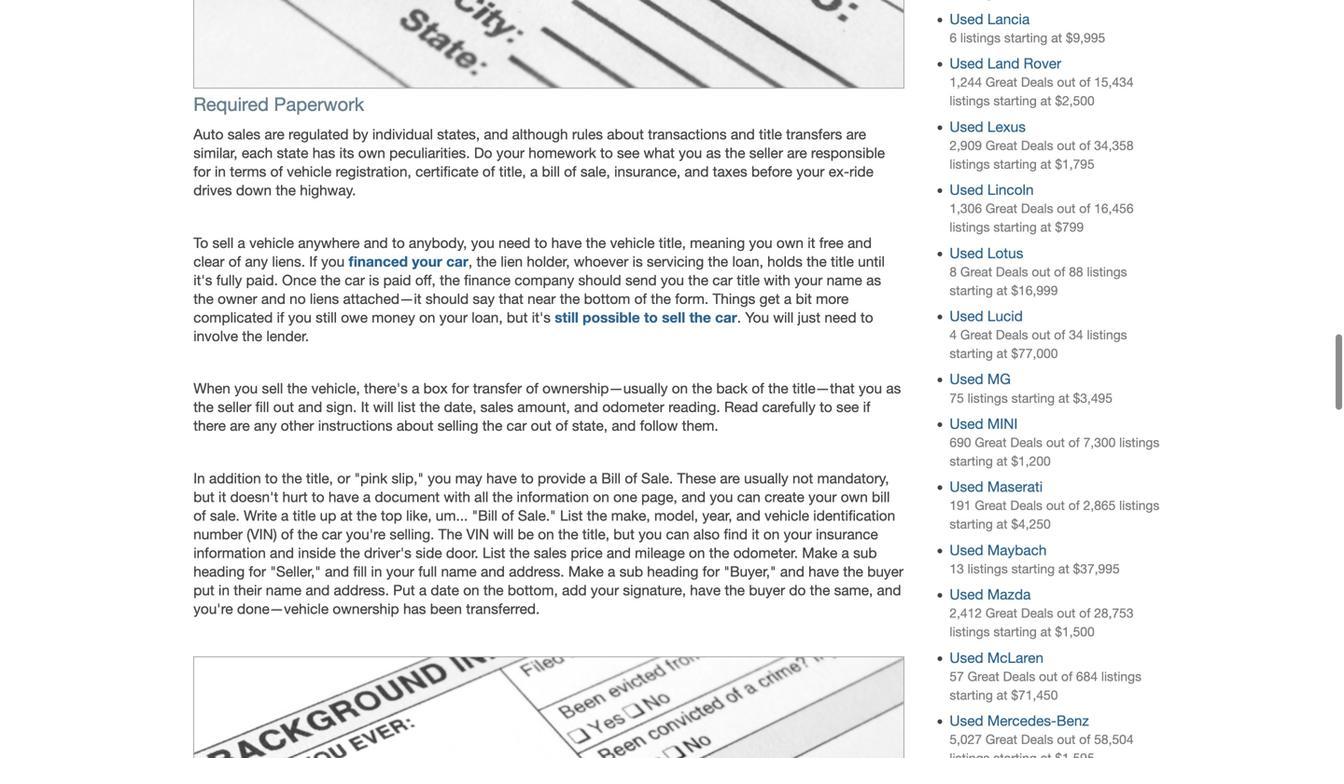 Task type: describe. For each thing, give the bounding box(es) containing it.
vehicle inside auto sales are regulated by individual states, and although rules about transactions and title transfers are similar, each state has its own peculiarities. do your homework to see what you as the seller are responsible for in terms of vehicle registration, certificate of title, a bill of sale, insurance, and taxes before your ex-ride drives down the highway.
[[287, 164, 332, 180]]

you up year,
[[710, 489, 733, 506]]

title, left the or
[[306, 470, 333, 487]]

at for used lexus
[[1041, 157, 1052, 172]]

year,
[[702, 508, 732, 525]]

to
[[193, 235, 208, 251]]

the up 'price'
[[558, 526, 578, 543]]

required
[[193, 93, 269, 115]]

used for used lexus
[[950, 118, 984, 135]]

paid
[[383, 272, 411, 289]]

have up all
[[486, 470, 517, 487]]

your right add
[[591, 582, 619, 599]]

your down finance
[[439, 309, 468, 326]]

a left bill
[[590, 470, 597, 487]]

to up "holder," at the top left of the page
[[535, 235, 547, 251]]

may
[[455, 470, 482, 487]]

the right selling at the left bottom of the page
[[482, 418, 503, 435]]

used inside used lancia 6 listings starting at $9,995
[[950, 11, 984, 27]]

you down servicing
[[661, 272, 684, 289]]

a inside , the lien holder, whoever is servicing the loan, holds the title until it's fully paid. once the car is paid off, the finance company should send you the car title with your name as the owner and no liens attached—it should say that near the bottom of the form. things get a bit more complicated if you still owe money on your loan, but it's
[[784, 291, 792, 308]]

anybody,
[[409, 235, 467, 251]]

2,909 great deals out of 34,358 listings starting at
[[950, 138, 1134, 172]]

used for used land rover
[[950, 55, 984, 72]]

your up bit
[[795, 272, 823, 289]]

of up read on the bottom right of page
[[752, 381, 764, 397]]

the right off,
[[440, 272, 460, 289]]

at for used lucid
[[997, 346, 1008, 361]]

of inside 1,244 great deals out of 15,434 listings starting at
[[1079, 75, 1091, 90]]

used for used lucid
[[950, 308, 984, 325]]

1 vertical spatial it's
[[532, 309, 551, 326]]

a right put
[[419, 582, 427, 599]]

.
[[737, 309, 741, 326]]

you up the ,
[[471, 235, 495, 251]]

bill inside auto sales are regulated by individual states, and although rules about transactions and title transfers are similar, each state has its own peculiarities. do your homework to see what you as the seller are responsible for in terms of vehicle registration, certificate of title, a bill of sale, insurance, and taxes before your ex-ride drives down the highway.
[[542, 164, 560, 180]]

them.
[[682, 418, 719, 435]]

owe
[[341, 309, 368, 326]]

16,456
[[1094, 201, 1134, 216]]

fill inside in addition to the title, or "pink slip," you may have to provide a bill of sale. these are usually not mandatory, but it doesn't hurt to have a document with all the information on one page, and you can create your own bill of sale. write a title up at the top like, um... "bill of sale." list the make, model, year, and vehicle identification number (vin) of the car you're selling. the vin will be on the title, but you can also find it on your insurance information and inside the driver's side door. list the sales price and mileage on the odometer. make a sub heading for "seller," and fill in your full name and address. make a sub heading for "buyer," and have the buyer put in their name and address. put a date on the bottom, add your signature, have the buyer do the same, and you're done—vehicle ownership has been transferred.
[[353, 564, 367, 581]]

a inside auto sales are regulated by individual states, and although rules about transactions and title transfers are similar, each state has its own peculiarities. do your homework to see what you as the seller are responsible for in terms of vehicle registration, certificate of title, a bill of sale, insurance, and taxes before your ex-ride drives down the highway.
[[530, 164, 538, 180]]

still inside , the lien holder, whoever is servicing the loan, holds the title until it's fully paid. once the car is paid off, the finance company should send you the car title with your name as the owner and no liens attached—it should say that near the bottom of the form. things get a bit more complicated if you still owe money on your loan, but it's
[[316, 309, 337, 326]]

sales inside when you sell the vehicle, there's a box for transfer of ownership—usually on the back of the title—that you as the seller fill out and sign. it will list the date, sales amount, and odometer reading. read carefully to see if there are any other instructions about selling the car out of state, and follow them.
[[480, 399, 513, 416]]

of down do
[[483, 164, 495, 180]]

great for mercedes-
[[986, 733, 1018, 748]]

the up same, at right
[[843, 564, 863, 581]]

the up liens
[[320, 272, 341, 289]]

vehicle up liens.
[[249, 235, 294, 251]]

the down box
[[420, 399, 440, 416]]

listings for lotus
[[1087, 264, 1127, 279]]

a down make,
[[608, 564, 616, 581]]

listings for land
[[950, 93, 990, 108]]

add
[[562, 582, 587, 599]]

financed your car link
[[349, 253, 468, 270]]

at inside used lancia 6 listings starting at $9,995
[[1051, 30, 1062, 45]]

the down free
[[807, 253, 827, 270]]

in inside auto sales are regulated by individual states, and although rules about transactions and title transfers are similar, each state has its own peculiarities. do your homework to see what you as the seller are responsible for in terms of vehicle registration, certificate of title, a bill of sale, insurance, and taxes before your ex-ride drives down the highway.
[[215, 164, 226, 180]]

great for lexus
[[986, 138, 1018, 153]]

0 vertical spatial sub
[[853, 545, 877, 562]]

690
[[950, 435, 971, 450]]

used for used maserati
[[950, 479, 984, 496]]

great for mini
[[975, 435, 1007, 450]]

box
[[424, 381, 448, 397]]

used lucid link
[[950, 308, 1023, 325]]

the left owner
[[193, 291, 214, 308]]

sell inside to sell a vehicle anywhere and to anybody, you need to have the vehicle title, meaning you own it free and clear of any liens. if you
[[212, 235, 234, 251]]

about inside auto sales are regulated by individual states, and although rules about transactions and title transfers are similar, each state has its own peculiarities. do your homework to see what you as the seller are responsible for in terms of vehicle registration, certificate of title, a bill of sale, insurance, and taxes before your ex-ride drives down the highway.
[[607, 126, 644, 143]]

homework
[[529, 145, 596, 162]]

title inside auto sales are regulated by individual states, and although rules about transactions and title transfers are similar, each state has its own peculiarities. do your homework to see what you as the seller are responsible for in terms of vehicle registration, certificate of title, a bill of sale, insurance, and taxes before your ex-ride drives down the highway.
[[759, 126, 782, 143]]

to up up
[[312, 489, 324, 506]]

down
[[236, 182, 272, 199]]

listings inside used mg 75 listings starting at $3,495
[[968, 391, 1008, 406]]

2 horizontal spatial but
[[614, 526, 635, 543]]

used maybach link
[[950, 542, 1047, 559]]

deals for maserati
[[1010, 499, 1043, 514]]

to up financed your car link
[[392, 235, 405, 251]]

instructions
[[318, 418, 393, 435]]

rover
[[1024, 55, 1062, 72]]

title—that
[[793, 381, 855, 397]]

car up things
[[713, 272, 733, 289]]

the left top
[[357, 508, 377, 525]]

you right when
[[234, 381, 258, 397]]

0 vertical spatial list
[[560, 508, 583, 525]]

out for used lucid
[[1032, 328, 1051, 343]]

0 vertical spatial can
[[737, 489, 761, 506]]

great for lincoln
[[986, 201, 1018, 216]]

say
[[473, 291, 495, 308]]

of inside 191 great deals out of 2,865 listings starting at
[[1069, 499, 1080, 514]]

reading.
[[668, 399, 720, 416]]

34
[[1069, 328, 1084, 343]]

bit
[[796, 291, 812, 308]]

0 horizontal spatial sub
[[620, 564, 643, 581]]

to up doesn't
[[265, 470, 278, 487]]

bill inside in addition to the title, or "pink slip," you may have to provide a bill of sale. these are usually not mandatory, but it doesn't hurt to have a document with all the information on one page, and you can create your own bill of sale. write a title up at the top like, um... "bill of sale." list the make, model, year, and vehicle identification number (vin) of the car you're selling. the vin will be on the title, but you can also find it on your insurance information and inside the driver's side door. list the sales price and mileage on the odometer. make a sub heading for "seller," and fill in your full name and address. make a sub heading for "buyer," and have the buyer put in their name and address. put a date on the bottom, add your signature, have the buyer do the same, and you're done—vehicle ownership has been transferred.
[[872, 489, 890, 506]]

of right "bill
[[502, 508, 514, 525]]

possible
[[583, 309, 640, 326]]

the down meaning at the right top of the page
[[708, 253, 728, 270]]

on right date
[[463, 582, 479, 599]]

0 vertical spatial buyer
[[867, 564, 904, 581]]

their
[[234, 582, 262, 599]]

in addition to the title, or "pink slip," you may have to provide a bill of sale. these are usually not mandatory, but it doesn't hurt to have a document with all the information on one page, and you can create your own bill of sale. write a title up at the top like, um... "bill of sale." list the make, model, year, and vehicle identification number (vin) of the car you're selling. the vin will be on the title, but you can also find it on your insurance information and inside the driver's side door. list the sales price and mileage on the odometer. make a sub heading for "seller," and fill in your full name and address. make a sub heading for "buyer," and have the buyer put in their name and address. put a date on the bottom, add your signature, have the buyer do the same, and you're done—vehicle ownership has been transferred.
[[193, 470, 904, 618]]

as inside , the lien holder, whoever is servicing the loan, holds the title until it's fully paid. once the car is paid off, the finance company should send you the car title with your name as the owner and no liens attached—it should say that near the bottom of the form. things get a bit more complicated if you still owe money on your loan, but it's
[[866, 272, 881, 289]]

mercedes-
[[988, 713, 1057, 730]]

you inside auto sales are regulated by individual states, and although rules about transactions and title transfers are similar, each state has its own peculiarities. do your homework to see what you as the seller are responsible for in terms of vehicle registration, certificate of title, a bill of sale, insurance, and taxes before your ex-ride drives down the highway.
[[679, 145, 702, 162]]

of down homework
[[564, 164, 577, 180]]

the right near
[[560, 291, 580, 308]]

0 vertical spatial it's
[[193, 272, 212, 289]]

to left provide
[[521, 470, 534, 487]]

2,909
[[950, 138, 982, 153]]

2,412 great deals out of 28,753 listings starting at
[[950, 607, 1134, 640]]

deals for land
[[1021, 75, 1054, 90]]

lincoln
[[988, 182, 1034, 198]]

deals for lexus
[[1021, 138, 1054, 153]]

13
[[950, 562, 964, 577]]

as inside when you sell the vehicle, there's a box for transfer of ownership—usually on the back of the title—that you as the seller fill out and sign. it will list the date, sales amount, and odometer reading. read carefully to see if there are any other instructions about selling the car out of state, and follow them.
[[886, 381, 901, 397]]

on inside when you sell the vehicle, there's a box for transfer of ownership—usually on the back of the title—that you as the seller fill out and sign. it will list the date, sales amount, and odometer reading. read carefully to see if there are any other instructions about selling the car out of state, and follow them.
[[672, 381, 688, 397]]

starting inside used mg 75 listings starting at $3,495
[[1012, 391, 1055, 406]]

full
[[418, 564, 437, 581]]

be
[[518, 526, 534, 543]]

any inside when you sell the vehicle, there's a box for transfer of ownership—usually on the back of the title—that you as the seller fill out and sign. it will list the date, sales amount, and odometer reading. read carefully to see if there are any other instructions about selling the car out of state, and follow them.
[[254, 418, 277, 435]]

starting inside used lancia 6 listings starting at $9,995
[[1004, 30, 1048, 45]]

slip,"
[[392, 470, 424, 487]]

of inside 2,909 great deals out of 34,358 listings starting at
[[1079, 138, 1091, 153]]

are down "transfers"
[[787, 145, 807, 162]]

state
[[277, 145, 308, 162]]

$71,450
[[1011, 688, 1058, 703]]

are up each
[[265, 126, 284, 143]]

title, up 'price'
[[582, 526, 610, 543]]

0 vertical spatial address.
[[509, 564, 564, 581]]

out for used lotus
[[1032, 264, 1051, 279]]

a down "pink
[[363, 489, 371, 506]]

identification
[[813, 508, 895, 525]]

for down the also
[[703, 564, 720, 581]]

money
[[372, 309, 415, 326]]

still possible to sell the car link
[[555, 309, 737, 326]]

have inside to sell a vehicle anywhere and to anybody, you need to have the vehicle title, meaning you own it free and clear of any liens. if you
[[551, 235, 582, 251]]

4 great deals out of 34 listings starting at
[[950, 328, 1127, 361]]

1 vertical spatial can
[[666, 526, 690, 543]]

2 vertical spatial in
[[218, 582, 230, 599]]

you up mileage
[[639, 526, 662, 543]]

used lincoln link
[[950, 182, 1034, 198]]

sale,
[[581, 164, 610, 180]]

at for used land rover
[[1041, 93, 1052, 108]]

clear
[[193, 253, 225, 270]]

sale."
[[518, 508, 556, 525]]

starting for mclaren
[[950, 688, 993, 703]]

to inside the '. you will just need to involve the lender.'
[[861, 309, 873, 326]]

0 horizontal spatial it
[[218, 489, 226, 506]]

list
[[398, 399, 416, 416]]

listings inside used maybach 13 listings starting at $37,995
[[968, 562, 1008, 577]]

4
[[950, 328, 957, 343]]

has inside in addition to the title, or "pink slip," you may have to provide a bill of sale. these are usually not mandatory, but it doesn't hurt to have a document with all the information on one page, and you can create your own bill of sale. write a title up at the top like, um... "bill of sale." list the make, model, year, and vehicle identification number (vin) of the car you're selling. the vin will be on the title, but you can also find it on your insurance information and inside the driver's side door. list the sales price and mileage on the odometer. make a sub heading for "seller," and fill in your full name and address. make a sub heading for "buyer," and have the buyer put in their name and address. put a date on the bottom, add your signature, have the buyer do the same, and you're done—vehicle ownership has been transferred.
[[403, 601, 426, 618]]

deals for mini
[[1010, 435, 1043, 450]]

used for used mercedes-benz
[[950, 713, 984, 730]]

for up their
[[249, 564, 266, 581]]

1 horizontal spatial still
[[555, 309, 579, 326]]

of inside 5,027 great deals out of 58,504 listings starting at
[[1079, 733, 1091, 748]]

1 horizontal spatial information
[[517, 489, 589, 506]]

$2,500
[[1055, 93, 1095, 108]]

you down no
[[288, 309, 312, 326]]

out up other
[[273, 399, 294, 416]]

starting for lexus
[[994, 157, 1037, 172]]

out down amount,
[[531, 418, 552, 435]]

7,300
[[1084, 435, 1116, 450]]

fill inside when you sell the vehicle, there's a box for transfer of ownership—usually on the back of the title—that you as the seller fill out and sign. it will list the date, sales amount, and odometer reading. read carefully to see if there are any other instructions about selling the car out of state, and follow them.
[[255, 399, 269, 416]]

the down "buyer,"
[[725, 582, 745, 599]]

of up amount,
[[526, 381, 539, 397]]

you right title—that
[[859, 381, 882, 397]]

to inside auto sales are regulated by individual states, and although rules about transactions and title transfers are similar, each state has its own peculiarities. do your homework to see what you as the seller are responsible for in terms of vehicle registration, certificate of title, a bill of sale, insurance, and taxes before your ex-ride drives down the highway.
[[600, 145, 613, 162]]

the inside to sell a vehicle anywhere and to anybody, you need to have the vehicle title, meaning you own it free and clear of any liens. if you
[[586, 235, 606, 251]]

title down free
[[831, 253, 854, 270]]

starting for lotus
[[950, 283, 993, 298]]

used for used lotus
[[950, 245, 984, 262]]

and inside , the lien holder, whoever is servicing the loan, holds the title until it's fully paid. once the car is paid off, the finance company should send you the car title with your name as the owner and no liens attached—it should say that near the bottom of the form. things get a bit more complicated if you still owe money on your loan, but it's
[[261, 291, 286, 308]]

will inside in addition to the title, or "pink slip," you may have to provide a bill of sale. these are usually not mandatory, but it doesn't hurt to have a document with all the information on one page, and you can create your own bill of sale. write a title up at the top like, um... "bill of sale." list the make, model, year, and vehicle identification number (vin) of the car you're selling. the vin will be on the title, but you can also find it on your insurance information and inside the driver's side door. list the sales price and mileage on the odometer. make a sub heading for "seller," and fill in your full name and address. make a sub heading for "buyer," and have the buyer put in their name and address. put a date on the bottom, add your signature, have the buyer do the same, and you're done—vehicle ownership has been transferred.
[[493, 526, 514, 543]]

car down anybody,
[[446, 253, 468, 270]]

by
[[353, 126, 368, 143]]

$1,200
[[1011, 454, 1051, 469]]

title inside in addition to the title, or "pink slip," you may have to provide a bill of sale. these are usually not mandatory, but it doesn't hurt to have a document with all the information on one page, and you can create your own bill of sale. write a title up at the top like, um... "bill of sale." list the make, model, year, and vehicle identification number (vin) of the car you're selling. the vin will be on the title, but you can also find it on your insurance information and inside the driver's side door. list the sales price and mileage on the odometer. make a sub heading for "seller," and fill in your full name and address. make a sub heading for "buyer," and have the buyer put in their name and address. put a date on the bottom, add your signature, have the buyer do the same, and you're done—vehicle ownership has been transferred.
[[293, 508, 316, 525]]

used mg link
[[950, 371, 1011, 388]]

1 horizontal spatial you're
[[346, 526, 386, 543]]

odometer.
[[733, 545, 798, 562]]

at inside in addition to the title, or "pink slip," you may have to provide a bill of sale. these are usually not mandatory, but it doesn't hurt to have a document with all the information on one page, and you can create your own bill of sale. write a title up at the top like, um... "bill of sale." list the make, model, year, and vehicle identification number (vin) of the car you're selling. the vin will be on the title, but you can also find it on your insurance information and inside the driver's side door. list the sales price and mileage on the odometer. make a sub heading for "seller," and fill in your full name and address. make a sub heading for "buyer," and have the buyer put in their name and address. put a date on the bottom, add your signature, have the buyer do the same, and you're done—vehicle ownership has been transferred.
[[340, 508, 353, 525]]

listings for lincoln
[[950, 220, 990, 235]]

used for used mazda
[[950, 587, 984, 604]]

are up "responsible"
[[846, 126, 866, 143]]

sell inside when you sell the vehicle, there's a box for transfer of ownership—usually on the back of the title—that you as the seller fill out and sign. it will list the date, sales amount, and odometer reading. read carefully to see if there are any other instructions about selling the car out of state, and follow them.
[[262, 381, 283, 397]]

of inside 690 great deals out of 7,300 listings starting at
[[1069, 435, 1080, 450]]

similar,
[[193, 145, 238, 162]]

out for used maserati
[[1046, 499, 1065, 514]]

the up carefully
[[768, 381, 789, 397]]

used lancia link
[[950, 11, 1030, 27]]

addition
[[209, 470, 261, 487]]

insurance,
[[614, 164, 681, 180]]

on down bill
[[593, 489, 609, 506]]

on down the also
[[689, 545, 705, 562]]

date
[[431, 582, 459, 599]]

a down the hurt at the left bottom of the page
[[281, 508, 289, 525]]

listings for maserati
[[1119, 499, 1160, 514]]

on up odometer.
[[764, 526, 780, 543]]

1 vertical spatial list
[[483, 545, 506, 562]]

deals for mazda
[[1021, 607, 1054, 621]]

of inside to sell a vehicle anywhere and to anybody, you need to have the vehicle title, meaning you own it free and clear of any liens. if you
[[229, 253, 241, 270]]

of inside 57 great deals out of 684 listings starting at
[[1061, 670, 1073, 685]]

title up things
[[737, 272, 760, 289]]

starting for mercedes-
[[994, 752, 1037, 759]]

your up off,
[[412, 253, 442, 270]]

to sell a vehicle anywhere and to anybody, you need to have the vehicle title, meaning you own it free and clear of any liens. if you
[[193, 235, 872, 270]]

out for used mercedes-benz
[[1057, 733, 1076, 748]]

transferred.
[[466, 601, 540, 618]]

out for used mazda
[[1057, 607, 1076, 621]]

ride
[[849, 164, 874, 180]]

the up reading. at the bottom
[[692, 381, 712, 397]]

liens
[[310, 291, 339, 308]]

see inside when you sell the vehicle, there's a box for transfer of ownership—usually on the back of the title—that you as the seller fill out and sign. it will list the date, sales amount, and odometer reading. read carefully to see if there are any other instructions about selling the car out of state, and follow them.
[[837, 399, 859, 416]]

used mini
[[950, 416, 1018, 433]]

at for used mazda
[[1041, 625, 1052, 640]]

your down not
[[809, 489, 837, 506]]

what
[[644, 145, 675, 162]]

if inside when you sell the vehicle, there's a box for transfer of ownership—usually on the back of the title—that you as the seller fill out and sign. it will list the date, sales amount, and odometer reading. read carefully to see if there are any other instructions about selling the car out of state, and follow them.
[[863, 399, 871, 416]]

own inside in addition to the title, or "pink slip," you may have to provide a bill of sale. these are usually not mandatory, but it doesn't hurt to have a document with all the information on one page, and you can create your own bill of sale. write a title up at the top like, um... "bill of sale." list the make, model, year, and vehicle identification number (vin) of the car you're selling. the vin will be on the title, but you can also find it on your insurance information and inside the driver's side door. list the sales price and mileage on the odometer. make a sub heading for "seller," and fill in your full name and address. make a sub heading for "buyer," and have the buyer put in their name and address. put a date on the bottom, add your signature, have the buyer do the same, and you're done—vehicle ownership has been transferred.
[[841, 489, 868, 506]]

things
[[713, 291, 756, 308]]

used lincoln
[[950, 182, 1034, 198]]

deals for mclaren
[[1003, 670, 1036, 685]]

car down financed at left
[[345, 272, 365, 289]]

the up transferred.
[[483, 582, 504, 599]]

with inside in addition to the title, or "pink slip," you may have to provide a bill of sale. these are usually not mandatory, but it doesn't hurt to have a document with all the information on one page, and you can create your own bill of sale. write a title up at the top like, um... "bill of sale." list the make, model, year, and vehicle identification number (vin) of the car you're selling. the vin will be on the title, but you can also find it on your insurance information and inside the driver's side door. list the sales price and mileage on the odometer. make a sub heading for "seller," and fill in your full name and address. make a sub heading for "buyer," and have the buyer put in their name and address. put a date on the bottom, add your signature, have the buyer do the same, and you're done—vehicle ownership has been transferred.
[[444, 489, 470, 506]]

great for lotus
[[961, 264, 992, 279]]

vehicle bill of sale image
[[193, 0, 905, 89]]

1 horizontal spatial make
[[802, 545, 838, 562]]

benz
[[1057, 713, 1089, 730]]

listings for mini
[[1119, 435, 1160, 450]]

used lotus
[[950, 245, 1024, 262]]

like,
[[406, 508, 432, 525]]

58,504
[[1094, 733, 1134, 748]]

the up form.
[[688, 272, 709, 289]]

1 vertical spatial but
[[193, 489, 214, 506]]

great for lucid
[[961, 328, 992, 343]]

the right down at the left of the page
[[276, 182, 296, 199]]

need inside to sell a vehicle anywhere and to anybody, you need to have the vehicle title, meaning you own it free and clear of any liens. if you
[[499, 235, 531, 251]]

vehicle up whoever
[[610, 235, 655, 251]]

of inside 8 great deals out of 88 listings starting at
[[1054, 264, 1066, 279]]

1 vertical spatial should
[[426, 291, 469, 308]]

at for used mercedes-benz
[[1041, 752, 1052, 759]]

the up there at the bottom
[[193, 399, 214, 416]]

sales inside auto sales are regulated by individual states, and although rules about transactions and title transfers are similar, each state has its own peculiarities. do your homework to see what you as the seller are responsible for in terms of vehicle registration, certificate of title, a bill of sale, insurance, and taxes before your ex-ride drives down the highway.
[[228, 126, 261, 143]]

lender.
[[266, 328, 309, 345]]

the up other
[[287, 381, 307, 397]]

at for used lincoln
[[1041, 220, 1052, 235]]

the left make,
[[587, 508, 607, 525]]

registration,
[[336, 164, 411, 180]]

at for used mclaren
[[997, 688, 1008, 703]]

1 horizontal spatial should
[[578, 272, 621, 289]]

of down state
[[270, 164, 283, 180]]

a inside to sell a vehicle anywhere and to anybody, you need to have the vehicle title, meaning you own it free and clear of any liens. if you
[[238, 235, 245, 251]]

on right be
[[538, 526, 554, 543]]

create
[[765, 489, 805, 506]]

will inside when you sell the vehicle, there's a box for transfer of ownership—usually on the back of the title—that you as the seller fill out and sign. it will list the date, sales amount, and odometer reading. read carefully to see if there are any other instructions about selling the car out of state, and follow them.
[[373, 399, 394, 416]]

a down insurance
[[842, 545, 849, 562]]

the up the hurt at the left bottom of the page
[[282, 470, 302, 487]]

of up one
[[625, 470, 637, 487]]

have down the or
[[328, 489, 359, 506]]

regulated
[[288, 126, 349, 143]]

have right signature,
[[690, 582, 721, 599]]

of inside the 2,412 great deals out of 28,753 listings starting at
[[1079, 607, 1091, 621]]

the right do
[[810, 582, 830, 599]]

1 vertical spatial make
[[568, 564, 604, 581]]

of right (vin)
[[281, 526, 294, 543]]

you down anywhere
[[321, 253, 345, 270]]

to inside when you sell the vehicle, there's a box for transfer of ownership—usually on the back of the title—that you as the seller fill out and sign. it will list the date, sales amount, and odometer reading. read carefully to see if there are any other instructions about selling the car out of state, and follow them.
[[820, 399, 833, 416]]

of down amount,
[[556, 418, 568, 435]]

the up inside
[[298, 526, 318, 543]]

financed
[[349, 253, 408, 270]]

selling
[[438, 418, 478, 435]]

1 vertical spatial sell
[[662, 309, 685, 326]]

holds
[[768, 253, 803, 270]]

you left 'may'
[[428, 470, 451, 487]]

used mercedes-benz link
[[950, 713, 1089, 730]]

your up odometer.
[[784, 526, 812, 543]]

has inside auto sales are regulated by individual states, and although rules about transactions and title transfers are similar, each state has its own peculiarities. do your homework to see what you as the seller are responsible for in terms of vehicle registration, certificate of title, a bill of sale, insurance, and taxes before your ex-ride drives down the highway.
[[312, 145, 335, 162]]

at for used maserati
[[997, 517, 1008, 532]]

"bill
[[472, 508, 498, 525]]

the up 'taxes'
[[725, 145, 745, 162]]

the down be
[[510, 545, 530, 562]]

page,
[[641, 489, 678, 506]]



Task type: locate. For each thing, give the bounding box(es) containing it.
0 vertical spatial information
[[517, 489, 589, 506]]

auto
[[193, 126, 224, 143]]

the down the also
[[709, 545, 729, 562]]

have up same, at right
[[809, 564, 839, 581]]

on right money
[[419, 309, 435, 326]]

deals
[[1021, 75, 1054, 90], [1021, 138, 1054, 153], [1021, 201, 1054, 216], [996, 264, 1028, 279], [996, 328, 1028, 343], [1010, 435, 1043, 450], [1010, 499, 1043, 514], [1021, 607, 1054, 621], [1003, 670, 1036, 685], [1021, 733, 1054, 748]]

12 used from the top
[[950, 650, 984, 667]]

deals inside 4 great deals out of 34 listings starting at
[[996, 328, 1028, 343]]

the down form.
[[689, 309, 711, 326]]

0 horizontal spatial make
[[568, 564, 604, 581]]

or
[[337, 470, 350, 487]]

individual
[[372, 126, 433, 143]]

done—vehicle
[[237, 601, 329, 618]]

$799
[[1055, 220, 1084, 235]]

will
[[773, 309, 794, 326], [373, 399, 394, 416], [493, 526, 514, 543]]

starting down the maybach
[[1012, 562, 1055, 577]]

should down whoever
[[578, 272, 621, 289]]

at left $9,995
[[1051, 30, 1062, 45]]

car down things
[[715, 309, 737, 326]]

owner
[[218, 291, 257, 308]]

listings down 2,909
[[950, 157, 990, 172]]

fully
[[216, 272, 242, 289]]

still down liens
[[316, 309, 337, 326]]

great for land
[[986, 75, 1018, 90]]

when
[[193, 381, 230, 397]]

1 horizontal spatial is
[[633, 253, 643, 270]]

listings down used lancia link
[[961, 30, 1001, 45]]

0 vertical spatial sales
[[228, 126, 261, 143]]

fill down driver's at the left of the page
[[353, 564, 367, 581]]

out for used mclaren
[[1039, 670, 1058, 685]]

1 horizontal spatial address.
[[509, 564, 564, 581]]

do
[[789, 582, 806, 599]]

seller inside auto sales are regulated by individual states, and although rules about transactions and title transfers are similar, each state has its own peculiarities. do your homework to see what you as the seller are responsible for in terms of vehicle registration, certificate of title, a bill of sale, insurance, and taxes before your ex-ride drives down the highway.
[[749, 145, 783, 162]]

information down number
[[193, 545, 266, 562]]

1 used from the top
[[950, 11, 984, 27]]

0 vertical spatial but
[[507, 309, 528, 326]]

deals for lucid
[[996, 328, 1028, 343]]

company
[[515, 272, 574, 289]]

great down used mini
[[975, 435, 1007, 450]]

out inside 8 great deals out of 88 listings starting at
[[1032, 264, 1051, 279]]

1 vertical spatial sub
[[620, 564, 643, 581]]

starting for mini
[[950, 454, 993, 469]]

listings for mazda
[[950, 625, 990, 640]]

but inside , the lien holder, whoever is servicing the loan, holds the title until it's fully paid. once the car is paid off, the finance company should send you the car title with your name as the owner and no liens attached—it should say that near the bottom of the form. things get a bit more complicated if you still owe money on your loan, but it's
[[507, 309, 528, 326]]

signature,
[[623, 582, 686, 599]]

your left ex- on the right
[[796, 164, 825, 180]]

listings for lucid
[[1087, 328, 1127, 343]]

$1,500
[[1055, 625, 1095, 640]]

about down list
[[397, 418, 434, 435]]

have up "holder," at the top left of the page
[[551, 235, 582, 251]]

1 vertical spatial with
[[444, 489, 470, 506]]

transfer
[[473, 381, 522, 397]]

car inside when you sell the vehicle, there's a box for transfer of ownership—usually on the back of the title—that you as the seller fill out and sign. it will list the date, sales amount, and odometer reading. read carefully to see if there are any other instructions about selling the car out of state, and follow them.
[[507, 418, 527, 435]]

but down that
[[507, 309, 528, 326]]

you're
[[346, 526, 386, 543], [193, 601, 233, 618]]

1 vertical spatial fill
[[353, 564, 367, 581]]

on
[[419, 309, 435, 326], [672, 381, 688, 397], [593, 489, 609, 506], [538, 526, 554, 543], [764, 526, 780, 543], [689, 545, 705, 562], [463, 582, 479, 599]]

mandatory,
[[817, 470, 889, 487]]

send
[[625, 272, 657, 289]]

other
[[281, 418, 314, 435]]

0 horizontal spatial sell
[[212, 235, 234, 251]]

0 vertical spatial fill
[[255, 399, 269, 416]]

deals for mercedes-
[[1021, 733, 1054, 748]]

1 horizontal spatial if
[[863, 399, 871, 416]]

listings inside used lancia 6 listings starting at $9,995
[[961, 30, 1001, 45]]

meaning
[[690, 235, 745, 251]]

bill up the identification
[[872, 489, 890, 506]]

1 horizontal spatial but
[[507, 309, 528, 326]]

used
[[950, 11, 984, 27], [950, 55, 984, 72], [950, 118, 984, 135], [950, 182, 984, 198], [950, 245, 984, 262], [950, 308, 984, 325], [950, 371, 984, 388], [950, 416, 984, 433], [950, 479, 984, 496], [950, 542, 984, 559], [950, 587, 984, 604], [950, 650, 984, 667], [950, 713, 984, 730]]

vehicle,
[[311, 381, 360, 397]]

at inside 4 great deals out of 34 listings starting at
[[997, 346, 1008, 361]]

put
[[393, 582, 415, 599]]

1 vertical spatial as
[[866, 272, 881, 289]]

1 horizontal spatial seller
[[749, 145, 783, 162]]

1 vertical spatial buyer
[[749, 582, 785, 599]]

1 horizontal spatial it's
[[532, 309, 551, 326]]

10 used from the top
[[950, 542, 984, 559]]

1 horizontal spatial sub
[[853, 545, 877, 562]]

0 horizontal spatial sales
[[228, 126, 261, 143]]

starting inside 8 great deals out of 88 listings starting at
[[950, 283, 993, 298]]

terms
[[230, 164, 266, 180]]

sale.
[[641, 470, 673, 487]]

0 horizontal spatial has
[[312, 145, 335, 162]]

at for used mini
[[997, 454, 1008, 469]]

1 horizontal spatial loan,
[[732, 253, 764, 270]]

used inside used maybach 13 listings starting at $37,995
[[950, 542, 984, 559]]

your
[[496, 145, 525, 162], [796, 164, 825, 180], [412, 253, 442, 270], [795, 272, 823, 289], [439, 309, 468, 326], [809, 489, 837, 506], [784, 526, 812, 543], [386, 564, 414, 581], [591, 582, 619, 599]]

1 horizontal spatial own
[[777, 235, 804, 251]]

1 horizontal spatial see
[[837, 399, 859, 416]]

you're down put on the bottom of the page
[[193, 601, 233, 618]]

put
[[193, 582, 214, 599]]

starting up lincoln
[[994, 157, 1037, 172]]

at inside 5,027 great deals out of 58,504 listings starting at
[[1041, 752, 1052, 759]]

find
[[724, 526, 748, 543]]

listings inside 2,909 great deals out of 34,358 listings starting at
[[950, 157, 990, 172]]

1 vertical spatial address.
[[334, 582, 389, 599]]

price
[[571, 545, 603, 562]]

0 vertical spatial any
[[245, 253, 268, 270]]

690 great deals out of 7,300 listings starting at
[[950, 435, 1160, 469]]

of left 34
[[1054, 328, 1066, 343]]

sales
[[228, 126, 261, 143], [480, 399, 513, 416], [534, 545, 567, 562]]

it inside to sell a vehicle anywhere and to anybody, you need to have the vehicle title, meaning you own it free and clear of any liens. if you
[[808, 235, 815, 251]]

also
[[694, 526, 720, 543]]

information down provide
[[517, 489, 589, 506]]

great inside the 2,412 great deals out of 28,753 listings starting at
[[986, 607, 1018, 621]]

2 vertical spatial but
[[614, 526, 635, 543]]

vehicle down create
[[765, 508, 809, 525]]

once
[[282, 272, 316, 289]]

1 heading from the left
[[193, 564, 245, 581]]

1 horizontal spatial need
[[825, 309, 857, 326]]

1 horizontal spatial will
[[493, 526, 514, 543]]

at inside 2,909 great deals out of 34,358 listings starting at
[[1041, 157, 1052, 172]]

0 vertical spatial about
[[607, 126, 644, 143]]

deals for lotus
[[996, 264, 1028, 279]]

number
[[193, 526, 243, 543]]

name
[[827, 272, 862, 289], [441, 564, 477, 581], [266, 582, 302, 599]]

date,
[[444, 399, 476, 416]]

to down send
[[644, 309, 658, 326]]

out up $71,450
[[1039, 670, 1058, 685]]

if up lender.
[[277, 309, 284, 326]]

at up used mercedes-benz "link"
[[997, 688, 1008, 703]]

0 vertical spatial sell
[[212, 235, 234, 251]]

0 horizontal spatial fill
[[255, 399, 269, 416]]

sign.
[[326, 399, 357, 416]]

you up holds on the right of page
[[749, 235, 773, 251]]

paperwork
[[274, 93, 364, 115]]

of up the $799
[[1079, 201, 1091, 216]]

starting inside 191 great deals out of 2,865 listings starting at
[[950, 517, 993, 532]]

deals inside 5,027 great deals out of 58,504 listings starting at
[[1021, 733, 1054, 748]]

your up put
[[386, 564, 414, 581]]

at left $3,495
[[1059, 391, 1070, 406]]

1,244
[[950, 75, 982, 90]]

of inside 4 great deals out of 34 listings starting at
[[1054, 328, 1066, 343]]

0 horizontal spatial information
[[193, 545, 266, 562]]

57 great deals out of 684 listings starting at
[[950, 670, 1142, 703]]

0 horizontal spatial it's
[[193, 272, 212, 289]]

1,244 great deals out of 15,434 listings starting at
[[950, 75, 1134, 108]]

0 horizontal spatial list
[[483, 545, 506, 562]]

just
[[798, 309, 821, 326]]

6 used from the top
[[950, 308, 984, 325]]

11 used from the top
[[950, 587, 984, 604]]

starting for lincoln
[[994, 220, 1037, 235]]

lancia
[[988, 11, 1030, 27]]

about
[[607, 126, 644, 143], [397, 418, 434, 435]]

75
[[950, 391, 964, 406]]

$3,495
[[1073, 391, 1113, 406]]

4 used from the top
[[950, 182, 984, 198]]

at inside the 2,412 great deals out of 28,753 listings starting at
[[1041, 625, 1052, 640]]

0 vertical spatial loan,
[[732, 253, 764, 270]]

0 vertical spatial name
[[827, 272, 862, 289]]

about inside when you sell the vehicle, there's a box for transfer of ownership—usually on the back of the title—that you as the seller fill out and sign. it will list the date, sales amount, and odometer reading. read carefully to see if there are any other instructions about selling the car out of state, and follow them.
[[397, 418, 434, 435]]

0 horizontal spatial heading
[[193, 564, 245, 581]]

0 horizontal spatial bill
[[542, 164, 560, 180]]

8 used from the top
[[950, 416, 984, 433]]

1 vertical spatial need
[[825, 309, 857, 326]]

to down title—that
[[820, 399, 833, 416]]

but down make,
[[614, 526, 635, 543]]

for up drives
[[193, 164, 211, 180]]

1 vertical spatial own
[[777, 235, 804, 251]]

vehicle inside in addition to the title, or "pink slip," you may have to provide a bill of sale. these are usually not mandatory, but it doesn't hurt to have a document with all the information on one page, and you can create your own bill of sale. write a title up at the top like, um... "bill of sale." list the make, model, year, and vehicle identification number (vin) of the car you're selling. the vin will be on the title, but you can also find it on your insurance information and inside the driver's side door. list the sales price and mileage on the odometer. make a sub heading for "seller," and fill in your full name and address. make a sub heading for "buyer," and have the buyer put in their name and address. put a date on the bottom, add your signature, have the buyer do the same, and you're done—vehicle ownership has been transferred.
[[765, 508, 809, 525]]

1 horizontal spatial buyer
[[867, 564, 904, 581]]

2,412
[[950, 607, 982, 621]]

1 horizontal spatial about
[[607, 126, 644, 143]]

deals inside 1,306 great deals out of 16,456 listings starting at
[[1021, 201, 1054, 216]]

7 used from the top
[[950, 371, 984, 388]]

see inside auto sales are regulated by individual states, and although rules about transactions and title transfers are similar, each state has its own peculiarities. do your homework to see what you as the seller are responsible for in terms of vehicle registration, certificate of title, a bill of sale, insurance, and taxes before your ex-ride drives down the highway.
[[617, 145, 640, 162]]

in down driver's at the left of the page
[[371, 564, 382, 581]]

out inside 1,244 great deals out of 15,434 listings starting at
[[1057, 75, 1076, 90]]

get
[[760, 291, 780, 308]]

any inside to sell a vehicle anywhere and to anybody, you need to have the vehicle title, meaning you own it free and clear of any liens. if you
[[245, 253, 268, 270]]

2 horizontal spatial sales
[[534, 545, 567, 562]]

bottom
[[584, 291, 630, 308]]

0 vertical spatial if
[[277, 309, 284, 326]]

starting down 57 at the right of page
[[950, 688, 993, 703]]

listings for lexus
[[950, 157, 990, 172]]

9 used from the top
[[950, 479, 984, 496]]

sales inside in addition to the title, or "pink slip," you may have to provide a bill of sale. these are usually not mandatory, but it doesn't hurt to have a document with all the information on one page, and you can create your own bill of sale. write a title up at the top like, um... "bill of sale." list the make, model, year, and vehicle identification number (vin) of the car you're selling. the vin will be on the title, but you can also find it on your insurance information and inside the driver's side door. list the sales price and mileage on the odometer. make a sub heading for "seller," and fill in your full name and address. make a sub heading for "buyer," and have the buyer put in their name and address. put a date on the bottom, add your signature, have the buyer do the same, and you're done—vehicle ownership has been transferred.
[[534, 545, 567, 562]]

make
[[802, 545, 838, 562], [568, 564, 604, 581]]

out for used lexus
[[1057, 138, 1076, 153]]

1 vertical spatial has
[[403, 601, 426, 618]]

there's
[[364, 381, 408, 397]]

0 horizontal spatial buyer
[[749, 582, 785, 599]]

used for used mclaren
[[950, 650, 984, 667]]

states,
[[437, 126, 480, 143]]

the right the ,
[[476, 253, 497, 270]]

out inside 5,027 great deals out of 58,504 listings starting at
[[1057, 733, 1076, 748]]

great inside 191 great deals out of 2,865 listings starting at
[[975, 499, 1007, 514]]

used mercedes-benz
[[950, 713, 1089, 730]]

the right inside
[[340, 545, 360, 562]]

0 horizontal spatial loan,
[[472, 309, 503, 326]]

5 used from the top
[[950, 245, 984, 262]]

1 horizontal spatial it
[[752, 526, 760, 543]]

used inside used mg 75 listings starting at $3,495
[[950, 371, 984, 388]]

anywhere
[[298, 235, 360, 251]]

deals inside 8 great deals out of 88 listings starting at
[[996, 264, 1028, 279]]

for inside auto sales are regulated by individual states, and although rules about transactions and title transfers are similar, each state has its own peculiarities. do your homework to see what you as the seller are responsible for in terms of vehicle registration, certificate of title, a bill of sale, insurance, and taxes before your ex-ride drives down the highway.
[[193, 164, 211, 180]]

0 vertical spatial need
[[499, 235, 531, 251]]

still down near
[[555, 309, 579, 326]]

mazda
[[988, 587, 1031, 604]]

the down complicated
[[242, 328, 262, 345]]

1 vertical spatial is
[[369, 272, 379, 289]]

great down used mercedes-benz "link"
[[986, 733, 1018, 748]]

your right do
[[496, 145, 525, 162]]

starting up mini
[[1012, 391, 1055, 406]]

loan,
[[732, 253, 764, 270], [472, 309, 503, 326]]

mini
[[988, 416, 1018, 433]]

deals inside 1,244 great deals out of 15,434 listings starting at
[[1021, 75, 1054, 90]]

at inside used mg 75 listings starting at $3,495
[[1059, 391, 1070, 406]]

used up 75 on the right bottom of page
[[950, 371, 984, 388]]

with inside , the lien holder, whoever is servicing the loan, holds the title until it's fully paid. once the car is paid off, the finance company should send you the car title with your name as the owner and no liens attached—it should say that near the bottom of the form. things get a bit more complicated if you still owe money on your loan, but it's
[[764, 272, 791, 289]]

any up paid.
[[245, 253, 268, 270]]

car down amount,
[[507, 418, 527, 435]]

0 vertical spatial make
[[802, 545, 838, 562]]

0 horizontal spatial is
[[369, 272, 379, 289]]

do
[[474, 145, 492, 162]]

great inside 5,027 great deals out of 58,504 listings starting at
[[986, 733, 1018, 748]]

2 horizontal spatial will
[[773, 309, 794, 326]]

out up "$1,795"
[[1057, 138, 1076, 153]]

1 vertical spatial see
[[837, 399, 859, 416]]

if inside , the lien holder, whoever is servicing the loan, holds the title until it's fully paid. once the car is paid off, the finance company should send you the car title with your name as the owner and no liens attached—it should say that near the bottom of the form. things get a bit more complicated if you still owe money on your loan, but it's
[[277, 309, 284, 326]]

of down send
[[634, 291, 647, 308]]

vehicle registration form image
[[193, 657, 905, 759]]

$4,250
[[1011, 517, 1051, 532]]

mclaren
[[988, 650, 1044, 667]]

for inside when you sell the vehicle, there's a box for transfer of ownership—usually on the back of the title—that you as the seller fill out and sign. it will list the date, sales amount, and odometer reading. read carefully to see if there are any other instructions about selling the car out of state, and follow them.
[[452, 381, 469, 397]]

read
[[724, 399, 758, 416]]

car inside in addition to the title, or "pink slip," you may have to provide a bill of sale. these are usually not mandatory, but it doesn't hurt to have a document with all the information on one page, and you can create your own bill of sale. write a title up at the top like, um... "bill of sale." list the make, model, year, and vehicle identification number (vin) of the car you're selling. the vin will be on the title, but you can also find it on your insurance information and inside the driver's side door. list the sales price and mileage on the odometer. make a sub heading for "seller," and fill in your full name and address. make a sub heading for "buyer," and have the buyer put in their name and address. put a date on the bottom, add your signature, have the buyer do the same, and you're done—vehicle ownership has been transferred.
[[322, 526, 342, 543]]

name inside , the lien holder, whoever is servicing the loan, holds the title until it's fully paid. once the car is paid off, the finance company should send you the car title with your name as the owner and no liens attached—it should say that near the bottom of the form. things get a bit more complicated if you still owe money on your loan, but it's
[[827, 272, 862, 289]]

a up fully
[[238, 235, 245, 251]]

listings for mclaren
[[1101, 670, 1142, 685]]

sub
[[853, 545, 877, 562], [620, 564, 643, 581]]

deals down rover on the right of the page
[[1021, 75, 1054, 90]]

used for used lincoln
[[950, 182, 984, 198]]

1 horizontal spatial bill
[[872, 489, 890, 506]]

2 vertical spatial will
[[493, 526, 514, 543]]

fill
[[255, 399, 269, 416], [353, 564, 367, 581]]

2 vertical spatial it
[[752, 526, 760, 543]]

these
[[677, 470, 716, 487]]

at inside 1,306 great deals out of 16,456 listings starting at
[[1041, 220, 1052, 235]]

listings inside 690 great deals out of 7,300 listings starting at
[[1119, 435, 1160, 450]]

can
[[737, 489, 761, 506], [666, 526, 690, 543]]

1 horizontal spatial sell
[[262, 381, 283, 397]]

responsible
[[811, 145, 885, 162]]

13 used from the top
[[950, 713, 984, 730]]

used up 2,909
[[950, 118, 984, 135]]

no
[[290, 291, 306, 308]]

the up still possible to sell the car link
[[651, 291, 671, 308]]

2 vertical spatial name
[[266, 582, 302, 599]]

57
[[950, 670, 964, 685]]

2 horizontal spatial as
[[886, 381, 901, 397]]

0 horizontal spatial name
[[266, 582, 302, 599]]

any
[[245, 253, 268, 270], [254, 418, 277, 435]]

at inside used maybach 13 listings starting at $37,995
[[1059, 562, 1070, 577]]

starting inside 4 great deals out of 34 listings starting at
[[950, 346, 993, 361]]

deals down mazda
[[1021, 607, 1054, 621]]

at up used maserati
[[997, 454, 1008, 469]]

usually
[[744, 470, 789, 487]]

listings down used maybach link
[[968, 562, 1008, 577]]

should down off,
[[426, 291, 469, 308]]

starting for maserati
[[950, 517, 993, 532]]

are inside in addition to the title, or "pink slip," you may have to provide a bill of sale. these are usually not mandatory, but it doesn't hurt to have a document with all the information on one page, and you can create your own bill of sale. write a title up at the top like, um... "bill of sale." list the make, model, year, and vehicle identification number (vin) of the car you're selling. the vin will be on the title, but you can also find it on your insurance information and inside the driver's side door. list the sales price and mileage on the odometer. make a sub heading for "seller," and fill in your full name and address. make a sub heading for "buyer," and have the buyer put in their name and address. put a date on the bottom, add your signature, have the buyer do the same, and you're done—vehicle ownership has been transferred.
[[720, 470, 740, 487]]

used lexus
[[950, 118, 1026, 135]]

complicated
[[193, 309, 273, 326]]

at inside 57 great deals out of 684 listings starting at
[[997, 688, 1008, 703]]

if
[[277, 309, 284, 326], [863, 399, 871, 416]]

deals inside the 2,412 great deals out of 28,753 listings starting at
[[1021, 607, 1054, 621]]

listings inside 1,244 great deals out of 15,434 listings starting at
[[950, 93, 990, 108]]

used up 13
[[950, 542, 984, 559]]

a inside when you sell the vehicle, there's a box for transfer of ownership—usually on the back of the title—that you as the seller fill out and sign. it will list the date, sales amount, and odometer reading. read carefully to see if there are any other instructions about selling the car out of state, and follow them.
[[412, 381, 420, 397]]

1 vertical spatial about
[[397, 418, 434, 435]]

out up $2,500
[[1057, 75, 1076, 90]]

great for mazda
[[986, 607, 1018, 621]]

2 heading from the left
[[647, 564, 699, 581]]

1 vertical spatial any
[[254, 418, 277, 435]]

1 horizontal spatial list
[[560, 508, 583, 525]]

used up 1,244 at right top
[[950, 55, 984, 72]]

rules
[[572, 126, 603, 143]]

0 horizontal spatial still
[[316, 309, 337, 326]]

are inside when you sell the vehicle, there's a box for transfer of ownership—usually on the back of the title—that you as the seller fill out and sign. it will list the date, sales amount, and odometer reading. read carefully to see if there are any other instructions about selling the car out of state, and follow them.
[[230, 418, 250, 435]]

2 used from the top
[[950, 55, 984, 72]]

listings inside 5,027 great deals out of 58,504 listings starting at
[[950, 752, 990, 759]]

sub up signature,
[[620, 564, 643, 581]]

0 horizontal spatial need
[[499, 235, 531, 251]]

although
[[512, 126, 568, 143]]

at left "$1,795"
[[1041, 157, 1052, 172]]

of
[[1079, 75, 1091, 90], [1079, 138, 1091, 153], [270, 164, 283, 180], [483, 164, 495, 180], [564, 164, 577, 180], [1079, 201, 1091, 216], [229, 253, 241, 270], [1054, 264, 1066, 279], [634, 291, 647, 308], [1054, 328, 1066, 343], [526, 381, 539, 397], [752, 381, 764, 397], [556, 418, 568, 435], [1069, 435, 1080, 450], [625, 470, 637, 487], [1069, 499, 1080, 514], [193, 508, 206, 525], [502, 508, 514, 525], [281, 526, 294, 543], [1079, 607, 1091, 621], [1061, 670, 1073, 685], [1079, 733, 1091, 748]]

great for maserati
[[975, 499, 1007, 514]]

out down benz
[[1057, 733, 1076, 748]]

1 horizontal spatial fill
[[353, 564, 367, 581]]

$9,995
[[1066, 30, 1106, 45]]

heading
[[193, 564, 245, 581], [647, 564, 699, 581]]

liens.
[[272, 253, 305, 270]]

great inside 1,244 great deals out of 15,434 listings starting at
[[986, 75, 1018, 90]]

odometer
[[602, 399, 664, 416]]

as inside auto sales are regulated by individual states, and although rules about transactions and title transfers are similar, each state has its own peculiarities. do your homework to see what you as the seller are responsible for in terms of vehicle registration, certificate of title, a bill of sale, insurance, and taxes before your ex-ride drives down the highway.
[[706, 145, 721, 162]]

used up 8
[[950, 245, 984, 262]]

on inside , the lien holder, whoever is servicing the loan, holds the title until it's fully paid. once the car is paid off, the finance company should send you the car title with your name as the owner and no liens attached—it should say that near the bottom of the form. things get a bit more complicated if you still owe money on your loan, but it's
[[419, 309, 435, 326]]

out inside 1,306 great deals out of 16,456 listings starting at
[[1057, 201, 1076, 216]]

1 horizontal spatial name
[[441, 564, 477, 581]]

starting inside used maybach 13 listings starting at $37,995
[[1012, 562, 1055, 577]]

listings inside 191 great deals out of 2,865 listings starting at
[[1119, 499, 1160, 514]]

transactions
[[648, 126, 727, 143]]

2 vertical spatial as
[[886, 381, 901, 397]]

starting inside 5,027 great deals out of 58,504 listings starting at
[[994, 752, 1037, 759]]

need inside the '. you will just need to involve the lender.'
[[825, 309, 857, 326]]

of inside 1,306 great deals out of 16,456 listings starting at
[[1079, 201, 1091, 216]]

are
[[265, 126, 284, 143], [846, 126, 866, 143], [787, 145, 807, 162], [230, 418, 250, 435], [720, 470, 740, 487]]

deals for lincoln
[[1021, 201, 1054, 216]]

at up mg on the right of the page
[[997, 346, 1008, 361]]

title, inside auto sales are regulated by individual states, and although rules about transactions and title transfers are similar, each state has its own peculiarities. do your homework to see what you as the seller are responsible for in terms of vehicle registration, certificate of title, a bill of sale, insurance, and taxes before your ex-ride drives down the highway.
[[499, 164, 526, 180]]

1 vertical spatial in
[[371, 564, 382, 581]]

out inside the 2,412 great deals out of 28,753 listings starting at
[[1057, 607, 1076, 621]]

1 vertical spatial sales
[[480, 399, 513, 416]]

used mclaren
[[950, 650, 1044, 667]]

2 vertical spatial own
[[841, 489, 868, 506]]

listings right 88
[[1087, 264, 1127, 279]]

starting
[[1004, 30, 1048, 45], [994, 93, 1037, 108], [994, 157, 1037, 172], [994, 220, 1037, 235], [950, 283, 993, 298], [950, 346, 993, 361], [1012, 391, 1055, 406], [950, 454, 993, 469], [950, 517, 993, 532], [1012, 562, 1055, 577], [994, 625, 1037, 640], [950, 688, 993, 703], [994, 752, 1037, 759]]

the inside the '. you will just need to involve the lender.'
[[242, 328, 262, 345]]

own inside to sell a vehicle anywhere and to anybody, you need to have the vehicle title, meaning you own it free and clear of any liens. if you
[[777, 235, 804, 251]]

out for used lincoln
[[1057, 201, 1076, 216]]

for
[[193, 164, 211, 180], [452, 381, 469, 397], [249, 564, 266, 581], [703, 564, 720, 581]]

1 vertical spatial it
[[218, 489, 226, 506]]

0 horizontal spatial if
[[277, 309, 284, 326]]

listings inside 1,306 great deals out of 16,456 listings starting at
[[950, 220, 990, 235]]

with up um...
[[444, 489, 470, 506]]

when you sell the vehicle, there's a box for transfer of ownership—usually on the back of the title—that you as the seller fill out and sign. it will list the date, sales amount, and odometer reading. read carefully to see if there are any other instructions about selling the car out of state, and follow them.
[[193, 381, 901, 435]]

great for mclaren
[[968, 670, 1000, 685]]

but down in
[[193, 489, 214, 506]]

,
[[468, 253, 472, 270]]

2 horizontal spatial name
[[827, 272, 862, 289]]

out for used mini
[[1046, 435, 1065, 450]]

2 horizontal spatial sell
[[662, 309, 685, 326]]

starting inside 1,244 great deals out of 15,434 listings starting at
[[994, 93, 1037, 108]]

1 vertical spatial seller
[[218, 399, 251, 416]]

starting inside 690 great deals out of 7,300 listings starting at
[[950, 454, 993, 469]]

list right sale."
[[560, 508, 583, 525]]

seller inside when you sell the vehicle, there's a box for transfer of ownership—usually on the back of the title—that you as the seller fill out and sign. it will list the date, sales amount, and odometer reading. read carefully to see if there are any other instructions about selling the car out of state, and follow them.
[[218, 399, 251, 416]]

of up "$1,795"
[[1079, 138, 1091, 153]]

the up whoever
[[586, 235, 606, 251]]

if
[[309, 253, 317, 270]]

the right all
[[492, 489, 513, 506]]

1 horizontal spatial has
[[403, 601, 426, 618]]

of inside , the lien holder, whoever is servicing the loan, holds the title until it's fully paid. once the car is paid off, the finance company should send you the car title with your name as the owner and no liens attached—it should say that near the bottom of the form. things get a bit more complicated if you still owe money on your loan, but it's
[[634, 291, 647, 308]]

0 vertical spatial has
[[312, 145, 335, 162]]

0 horizontal spatial seller
[[218, 399, 251, 416]]

it left free
[[808, 235, 815, 251]]

1 vertical spatial loan,
[[472, 309, 503, 326]]

starting for mazda
[[994, 625, 1037, 640]]

deals down mercedes- at the right bottom of the page
[[1021, 733, 1054, 748]]

there
[[193, 418, 226, 435]]

1 vertical spatial bill
[[872, 489, 890, 506]]

0 horizontal spatial you're
[[193, 601, 233, 618]]

sell
[[212, 235, 234, 251], [662, 309, 685, 326], [262, 381, 283, 397]]

0 vertical spatial see
[[617, 145, 640, 162]]

peculiarities.
[[389, 145, 470, 162]]

listings for mercedes-
[[950, 752, 990, 759]]

at inside 690 great deals out of 7,300 listings starting at
[[997, 454, 1008, 469]]

used land rover link
[[950, 55, 1062, 72]]

great inside 57 great deals out of 684 listings starting at
[[968, 670, 1000, 685]]

out for used land rover
[[1057, 75, 1076, 90]]

0 vertical spatial should
[[578, 272, 621, 289]]

out inside 2,909 great deals out of 34,358 listings starting at
[[1057, 138, 1076, 153]]

at left $1,500
[[1041, 625, 1052, 640]]

title, inside to sell a vehicle anywhere and to anybody, you need to have the vehicle title, meaning you own it free and clear of any liens. if you
[[659, 235, 686, 251]]

at inside 8 great deals out of 88 listings starting at
[[997, 283, 1008, 298]]

own inside auto sales are regulated by individual states, and although rules about transactions and title transfers are similar, each state has its own peculiarities. do your homework to see what you as the seller are responsible for in terms of vehicle registration, certificate of title, a bill of sale, insurance, and taxes before your ex-ride drives down the highway.
[[358, 145, 385, 162]]

at for used lotus
[[997, 283, 1008, 298]]

starting for land
[[994, 93, 1037, 108]]

starting for lucid
[[950, 346, 993, 361]]

3 used from the top
[[950, 118, 984, 135]]

1 horizontal spatial with
[[764, 272, 791, 289]]

0 vertical spatial own
[[358, 145, 385, 162]]

0 vertical spatial is
[[633, 253, 643, 270]]

starting inside the 2,412 great deals out of 28,753 listings starting at
[[994, 625, 1037, 640]]

0 horizontal spatial address.
[[334, 582, 389, 599]]

used for used mini
[[950, 416, 984, 433]]

1 horizontal spatial can
[[737, 489, 761, 506]]

1 vertical spatial information
[[193, 545, 266, 562]]

model,
[[654, 508, 698, 525]]

of left 'sale.'
[[193, 508, 206, 525]]

will inside the '. you will just need to involve the lender.'
[[773, 309, 794, 326]]

own up registration,
[[358, 145, 385, 162]]



Task type: vqa. For each thing, say whether or not it's contained in the screenshot.


